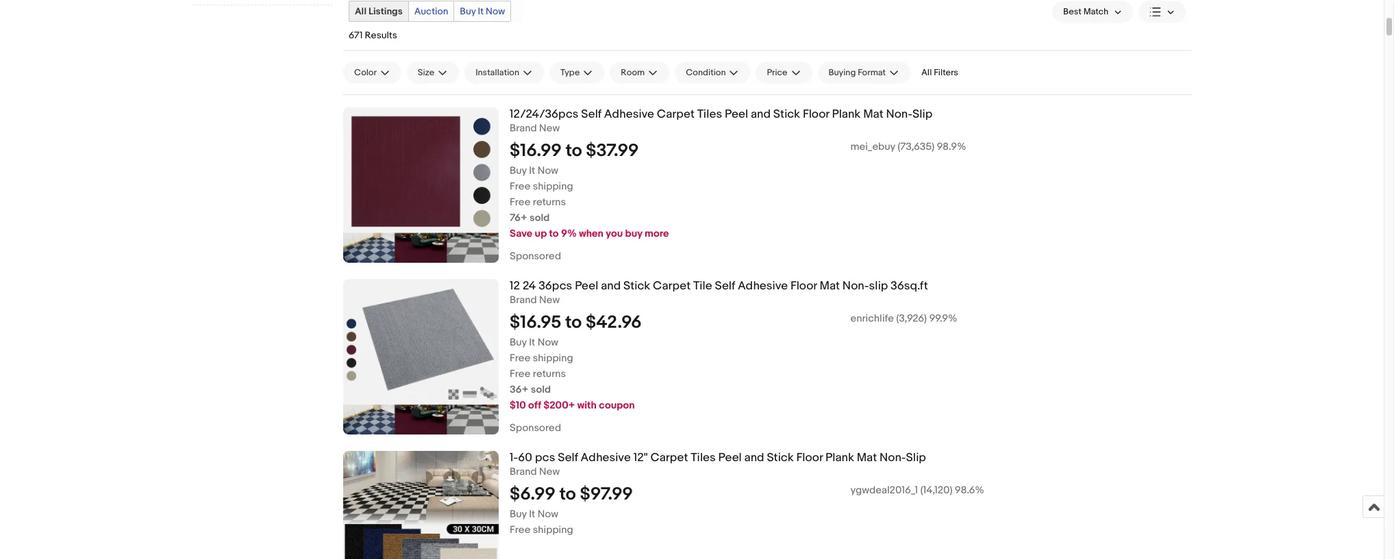 Task type: locate. For each thing, give the bounding box(es) containing it.
adhesive inside 1-60 pcs self adhesive 12" carpet tiles peel and stick floor plank mat non-slip brand new
[[581, 452, 631, 465]]

2 returns from the top
[[533, 368, 566, 381]]

free inside $6.99 to $97.99 buy it now free shipping
[[510, 524, 531, 537]]

carpet left tile
[[653, 280, 691, 293]]

plank
[[832, 108, 861, 121], [826, 452, 854, 465]]

now down $16.95
[[538, 336, 559, 349]]

now inside $16.99 to $37.99 buy it now free shipping free returns 76+ sold save up to 9% when you buy more
[[538, 164, 559, 177]]

with
[[577, 399, 597, 412]]

adhesive left 12"
[[581, 452, 631, 465]]

shipping down $6.99
[[533, 524, 573, 537]]

0 vertical spatial non-
[[886, 108, 913, 121]]

to for $16.99
[[566, 140, 582, 162]]

enrichlife
[[851, 312, 894, 325]]

new down the pcs
[[539, 466, 560, 479]]

1 vertical spatial plank
[[826, 452, 854, 465]]

now up installation
[[486, 5, 505, 17]]

1 vertical spatial carpet
[[653, 280, 691, 293]]

5 free from the top
[[510, 524, 531, 537]]

installation
[[476, 67, 519, 78]]

1 vertical spatial all
[[922, 67, 932, 78]]

non-
[[886, 108, 913, 121], [843, 280, 869, 293], [880, 452, 906, 465]]

sponsored down off
[[510, 422, 561, 435]]

slip inside 12/24/36pcs self adhesive carpet tiles peel and stick floor plank mat non-slip brand new
[[913, 108, 933, 121]]

1 vertical spatial sold
[[531, 384, 551, 397]]

returns up $200+
[[533, 368, 566, 381]]

2 vertical spatial mat
[[857, 452, 877, 465]]

best match
[[1063, 6, 1109, 17]]

adhesive inside 12/24/36pcs self adhesive carpet tiles peel and stick floor plank mat non-slip brand new
[[604, 108, 654, 121]]

auction link
[[409, 1, 454, 21]]

0 vertical spatial plank
[[832, 108, 861, 121]]

shipping down $16.95
[[533, 352, 573, 365]]

to right $6.99
[[560, 484, 576, 506]]

1 vertical spatial slip
[[906, 452, 926, 465]]

2 vertical spatial brand
[[510, 466, 537, 479]]

$37.99
[[586, 140, 639, 162]]

1 vertical spatial peel
[[575, 280, 598, 293]]

now inside $6.99 to $97.99 buy it now free shipping
[[538, 508, 559, 521]]

0 horizontal spatial self
[[558, 452, 578, 465]]

1 vertical spatial mat
[[820, 280, 840, 293]]

all left filters
[[922, 67, 932, 78]]

adhesive right tile
[[738, 280, 788, 293]]

$200+
[[544, 399, 575, 412]]

1 horizontal spatial all
[[922, 67, 932, 78]]

carpet inside 12 24 36pcs peel and stick carpet tile self adhesive floor mat non-slip 36sq.ft brand new
[[653, 280, 691, 293]]

non- inside 12 24 36pcs peel and stick carpet tile self adhesive floor mat non-slip 36sq.ft brand new
[[843, 280, 869, 293]]

(14,120)
[[921, 484, 953, 497]]

carpet right 12"
[[651, 452, 688, 465]]

2 vertical spatial self
[[558, 452, 578, 465]]

to inside $16.95 to $42.96 buy it now free shipping free returns 36+ sold $10 off $200+ with coupon
[[565, 312, 582, 334]]

3 shipping from the top
[[533, 524, 573, 537]]

brand down 24
[[510, 294, 537, 307]]

sold up off
[[531, 384, 551, 397]]

brand
[[510, 122, 537, 135], [510, 294, 537, 307], [510, 466, 537, 479]]

auction
[[414, 5, 448, 17]]

$6.99
[[510, 484, 556, 506]]

buy down $16.95
[[510, 336, 527, 349]]

to right $16.99
[[566, 140, 582, 162]]

buy
[[625, 227, 643, 240]]

room
[[621, 67, 645, 78]]

tiles
[[697, 108, 722, 121], [691, 452, 716, 465]]

self right the pcs
[[558, 452, 578, 465]]

now down $6.99
[[538, 508, 559, 521]]

tiles right 12"
[[691, 452, 716, 465]]

stick inside 12/24/36pcs self adhesive carpet tiles peel and stick floor plank mat non-slip brand new
[[773, 108, 800, 121]]

12/24/36pcs self adhesive carpet tiles peel and stick floor plank mat non-slip image
[[343, 108, 499, 263]]

self up $37.99
[[581, 108, 602, 121]]

12/24/36pcs self adhesive carpet tiles peel and stick floor plank mat non-slip brand new
[[510, 108, 933, 135]]

1 vertical spatial adhesive
[[738, 280, 788, 293]]

tiles down the condition dropdown button at top
[[697, 108, 722, 121]]

slip up ygwdeal2016_1 (14,120) 98.6%
[[906, 452, 926, 465]]

mat left slip in the right of the page
[[820, 280, 840, 293]]

2 vertical spatial non-
[[880, 452, 906, 465]]

2 sponsored from the top
[[510, 422, 561, 435]]

returns inside $16.95 to $42.96 buy it now free shipping free returns 36+ sold $10 off $200+ with coupon
[[533, 368, 566, 381]]

non- inside 1-60 pcs self adhesive 12" carpet tiles peel and stick floor plank mat non-slip brand new
[[880, 452, 906, 465]]

2 vertical spatial peel
[[718, 452, 742, 465]]

shipping down $16.99
[[533, 180, 573, 193]]

it inside $16.95 to $42.96 buy it now free shipping free returns 36+ sold $10 off $200+ with coupon
[[529, 336, 535, 349]]

0 vertical spatial stick
[[773, 108, 800, 121]]

it inside $16.99 to $37.99 buy it now free shipping free returns 76+ sold save up to 9% when you buy more
[[529, 164, 535, 177]]

plank up mei_ebuy
[[832, 108, 861, 121]]

now
[[486, 5, 505, 17], [538, 164, 559, 177], [538, 336, 559, 349], [538, 508, 559, 521]]

0 vertical spatial peel
[[725, 108, 748, 121]]

mat up 'ygwdeal2016_1' at right bottom
[[857, 452, 877, 465]]

to right $16.95
[[565, 312, 582, 334]]

2 vertical spatial adhesive
[[581, 452, 631, 465]]

it
[[478, 5, 484, 17], [529, 164, 535, 177], [529, 336, 535, 349], [529, 508, 535, 521]]

new
[[539, 122, 560, 135], [539, 294, 560, 307], [539, 466, 560, 479]]

0 vertical spatial slip
[[913, 108, 933, 121]]

0 vertical spatial carpet
[[657, 108, 695, 121]]

1 free from the top
[[510, 180, 531, 193]]

$16.95
[[510, 312, 562, 334]]

it inside $6.99 to $97.99 buy it now free shipping
[[529, 508, 535, 521]]

sold
[[530, 212, 550, 225], [531, 384, 551, 397]]

when
[[579, 227, 604, 240]]

buy inside $16.99 to $37.99 buy it now free shipping free returns 76+ sold save up to 9% when you buy more
[[510, 164, 527, 177]]

buying format
[[829, 67, 886, 78]]

free for $6.99
[[510, 524, 531, 537]]

buy for $6.99
[[510, 508, 527, 521]]

now for $16.99
[[538, 164, 559, 177]]

sold for $16.99
[[530, 212, 550, 225]]

24
[[523, 280, 536, 293]]

shipping inside $16.99 to $37.99 buy it now free shipping free returns 76+ sold save up to 9% when you buy more
[[533, 180, 573, 193]]

0 vertical spatial sponsored
[[510, 250, 561, 263]]

0 vertical spatial new
[[539, 122, 560, 135]]

view: list view image
[[1150, 4, 1175, 19]]

free for $16.95
[[510, 352, 531, 365]]

(73,635)
[[898, 140, 935, 153]]

buy for $16.99
[[510, 164, 527, 177]]

size
[[418, 67, 435, 78]]

non- up the mei_ebuy (73,635) 98.9%
[[886, 108, 913, 121]]

non- inside 12/24/36pcs self adhesive carpet tiles peel and stick floor plank mat non-slip brand new
[[886, 108, 913, 121]]

now inside $16.95 to $42.96 buy it now free shipping free returns 36+ sold $10 off $200+ with coupon
[[538, 336, 559, 349]]

peel
[[725, 108, 748, 121], [575, 280, 598, 293], [718, 452, 742, 465]]

0 vertical spatial mat
[[863, 108, 884, 121]]

buy inside $16.95 to $42.96 buy it now free shipping free returns 36+ sold $10 off $200+ with coupon
[[510, 336, 527, 349]]

brand inside 12 24 36pcs peel and stick carpet tile self adhesive floor mat non-slip 36sq.ft brand new
[[510, 294, 537, 307]]

99.9%
[[929, 312, 958, 325]]

shipping
[[533, 180, 573, 193], [533, 352, 573, 365], [533, 524, 573, 537]]

non- up enrichlife
[[843, 280, 869, 293]]

sold inside $16.99 to $37.99 buy it now free shipping free returns 76+ sold save up to 9% when you buy more
[[530, 212, 550, 225]]

slip
[[913, 108, 933, 121], [906, 452, 926, 465]]

1 vertical spatial self
[[715, 280, 735, 293]]

enrichlife (3,926) 99.9%
[[851, 312, 958, 325]]

all
[[355, 5, 367, 17], [922, 67, 932, 78]]

buy
[[460, 5, 476, 17], [510, 164, 527, 177], [510, 336, 527, 349], [510, 508, 527, 521]]

2 brand from the top
[[510, 294, 537, 307]]

3 brand from the top
[[510, 466, 537, 479]]

self inside 12/24/36pcs self adhesive carpet tiles peel and stick floor plank mat non-slip brand new
[[581, 108, 602, 121]]

0 vertical spatial self
[[581, 108, 602, 121]]

1 vertical spatial new
[[539, 294, 560, 307]]

carpet for $97.99
[[651, 452, 688, 465]]

and inside 12 24 36pcs peel and stick carpet tile self adhesive floor mat non-slip 36sq.ft brand new
[[601, 280, 621, 293]]

it for $16.95
[[529, 336, 535, 349]]

1 vertical spatial shipping
[[533, 352, 573, 365]]

plank inside 1-60 pcs self adhesive 12" carpet tiles peel and stick floor plank mat non-slip brand new
[[826, 452, 854, 465]]

0 vertical spatial floor
[[803, 108, 830, 121]]

shipping inside $16.95 to $42.96 buy it now free shipping free returns 36+ sold $10 off $200+ with coupon
[[533, 352, 573, 365]]

2 vertical spatial and
[[744, 452, 764, 465]]

1 vertical spatial brand
[[510, 294, 537, 307]]

buy down $6.99
[[510, 508, 527, 521]]

0 vertical spatial adhesive
[[604, 108, 654, 121]]

3 new from the top
[[539, 466, 560, 479]]

it down $6.99
[[529, 508, 535, 521]]

1 vertical spatial non-
[[843, 280, 869, 293]]

2 vertical spatial carpet
[[651, 452, 688, 465]]

3 free from the top
[[510, 352, 531, 365]]

color
[[354, 67, 377, 78]]

it for $6.99
[[529, 508, 535, 521]]

to inside $6.99 to $97.99 buy it now free shipping
[[560, 484, 576, 506]]

it right auction link at the top of the page
[[478, 5, 484, 17]]

1 vertical spatial and
[[601, 280, 621, 293]]

condition button
[[675, 62, 751, 84]]

2 vertical spatial shipping
[[533, 524, 573, 537]]

carpet
[[657, 108, 695, 121], [653, 280, 691, 293], [651, 452, 688, 465]]

1 vertical spatial stick
[[624, 280, 650, 293]]

stick inside 1-60 pcs self adhesive 12" carpet tiles peel and stick floor plank mat non-slip brand new
[[767, 452, 794, 465]]

1-60 pcs self adhesive 12" carpet tiles peel and stick floor plank mat non-slip link
[[510, 452, 1192, 466]]

adhesive
[[604, 108, 654, 121], [738, 280, 788, 293], [581, 452, 631, 465]]

shipping for $16.95
[[533, 352, 573, 365]]

coupon
[[599, 399, 635, 412]]

2 shipping from the top
[[533, 352, 573, 365]]

sponsored
[[510, 250, 561, 263], [510, 422, 561, 435]]

1 vertical spatial returns
[[533, 368, 566, 381]]

0 vertical spatial returns
[[533, 196, 566, 209]]

buy it now link
[[454, 1, 511, 21]]

sponsored down up
[[510, 250, 561, 263]]

all listings link
[[349, 1, 408, 21]]

returns for $16.95
[[533, 368, 566, 381]]

to
[[566, 140, 582, 162], [549, 227, 559, 240], [565, 312, 582, 334], [560, 484, 576, 506]]

returns inside $16.99 to $37.99 buy it now free shipping free returns 76+ sold save up to 9% when you buy more
[[533, 196, 566, 209]]

carpet down condition
[[657, 108, 695, 121]]

now for $16.95
[[538, 336, 559, 349]]

1 vertical spatial tiles
[[691, 452, 716, 465]]

returns up up
[[533, 196, 566, 209]]

slip up (73,635)
[[913, 108, 933, 121]]

it down $16.99
[[529, 164, 535, 177]]

1 vertical spatial sponsored
[[510, 422, 561, 435]]

carpet inside 1-60 pcs self adhesive 12" carpet tiles peel and stick floor plank mat non-slip brand new
[[651, 452, 688, 465]]

new inside 1-60 pcs self adhesive 12" carpet tiles peel and stick floor plank mat non-slip brand new
[[539, 466, 560, 479]]

plank up 'ygwdeal2016_1' at right bottom
[[826, 452, 854, 465]]

1 vertical spatial floor
[[791, 280, 817, 293]]

12 24 36pcs peel and stick carpet tile self adhesive floor mat non-slip 36sq.ft image
[[343, 280, 499, 435]]

now down $16.99
[[538, 164, 559, 177]]

all filters button
[[916, 62, 964, 84]]

mat
[[863, 108, 884, 121], [820, 280, 840, 293], [857, 452, 877, 465]]

it down $16.95
[[529, 336, 535, 349]]

0 horizontal spatial all
[[355, 5, 367, 17]]

sold for $16.95
[[531, 384, 551, 397]]

2 vertical spatial stick
[[767, 452, 794, 465]]

buy inside $6.99 to $97.99 buy it now free shipping
[[510, 508, 527, 521]]

new inside 12 24 36pcs peel and stick carpet tile self adhesive floor mat non-slip 36sq.ft brand new
[[539, 294, 560, 307]]

tiles inside 1-60 pcs self adhesive 12" carpet tiles peel and stick floor plank mat non-slip brand new
[[691, 452, 716, 465]]

0 vertical spatial shipping
[[533, 180, 573, 193]]

1-60 pcs self adhesive 12" carpet tiles peel and stick floor plank mat non-slip brand new
[[510, 452, 926, 479]]

listings
[[369, 5, 403, 17]]

shipping inside $6.99 to $97.99 buy it now free shipping
[[533, 524, 573, 537]]

brand down 12/24/36pcs
[[510, 122, 537, 135]]

adhesive up $37.99
[[604, 108, 654, 121]]

stick
[[773, 108, 800, 121], [624, 280, 650, 293], [767, 452, 794, 465]]

self
[[581, 108, 602, 121], [715, 280, 735, 293], [558, 452, 578, 465]]

buying
[[829, 67, 856, 78]]

sold inside $16.95 to $42.96 buy it now free shipping free returns 36+ sold $10 off $200+ with coupon
[[531, 384, 551, 397]]

non- up 'ygwdeal2016_1' at right bottom
[[880, 452, 906, 465]]

1 sponsored from the top
[[510, 250, 561, 263]]

carpet inside 12/24/36pcs self adhesive carpet tiles peel and stick floor plank mat non-slip brand new
[[657, 108, 695, 121]]

0 vertical spatial tiles
[[697, 108, 722, 121]]

buy down $16.99
[[510, 164, 527, 177]]

1-
[[510, 452, 518, 465]]

mat up mei_ebuy
[[863, 108, 884, 121]]

sold up up
[[530, 212, 550, 225]]

all up 671
[[355, 5, 367, 17]]

new down 36pcs
[[539, 294, 560, 307]]

1 returns from the top
[[533, 196, 566, 209]]

0 vertical spatial all
[[355, 5, 367, 17]]

floor
[[803, 108, 830, 121], [791, 280, 817, 293], [797, 452, 823, 465]]

ygwdeal2016_1
[[851, 484, 918, 497]]

up
[[535, 227, 547, 240]]

2 vertical spatial floor
[[797, 452, 823, 465]]

0 vertical spatial and
[[751, 108, 771, 121]]

0 vertical spatial sold
[[530, 212, 550, 225]]

1 shipping from the top
[[533, 180, 573, 193]]

all filters
[[922, 67, 958, 78]]

buy right auction link at the top of the page
[[460, 5, 476, 17]]

1 new from the top
[[539, 122, 560, 135]]

2 new from the top
[[539, 294, 560, 307]]

self right tile
[[715, 280, 735, 293]]

returns
[[533, 196, 566, 209], [533, 368, 566, 381]]

1 horizontal spatial self
[[581, 108, 602, 121]]

to right up
[[549, 227, 559, 240]]

condition
[[686, 67, 726, 78]]

2 vertical spatial new
[[539, 466, 560, 479]]

0 vertical spatial brand
[[510, 122, 537, 135]]

2 horizontal spatial self
[[715, 280, 735, 293]]

36pcs
[[539, 280, 572, 293]]

1 brand from the top
[[510, 122, 537, 135]]

new inside 12/24/36pcs self adhesive carpet tiles peel and stick floor plank mat non-slip brand new
[[539, 122, 560, 135]]

all inside button
[[922, 67, 932, 78]]

brand down "60"
[[510, 466, 537, 479]]

free
[[510, 180, 531, 193], [510, 196, 531, 209], [510, 352, 531, 365], [510, 368, 531, 381], [510, 524, 531, 537]]

new down 12/24/36pcs
[[539, 122, 560, 135]]



Task type: describe. For each thing, give the bounding box(es) containing it.
to for $6.99
[[560, 484, 576, 506]]

(3,926)
[[896, 312, 927, 325]]

size button
[[407, 62, 459, 84]]

ygwdeal2016_1 (14,120) 98.6%
[[851, 484, 984, 497]]

12 24 36pcs peel and stick carpet tile self adhesive floor mat non-slip 36sq.ft brand new
[[510, 280, 928, 307]]

type
[[560, 67, 580, 78]]

brand inside 1-60 pcs self adhesive 12" carpet tiles peel and stick floor plank mat non-slip brand new
[[510, 466, 537, 479]]

and inside 1-60 pcs self adhesive 12" carpet tiles peel and stick floor plank mat non-slip brand new
[[744, 452, 764, 465]]

mei_ebuy (73,635) 98.9%
[[851, 140, 966, 153]]

peel inside 12/24/36pcs self adhesive carpet tiles peel and stick floor plank mat non-slip brand new
[[725, 108, 748, 121]]

peel inside 1-60 pcs self adhesive 12" carpet tiles peel and stick floor plank mat non-slip brand new
[[718, 452, 742, 465]]

carpet for $42.96
[[653, 280, 691, 293]]

returns for $16.99
[[533, 196, 566, 209]]

$97.99
[[580, 484, 633, 506]]

60
[[518, 452, 532, 465]]

mei_ebuy
[[851, 140, 895, 153]]

all for all filters
[[922, 67, 932, 78]]

color button
[[343, 62, 401, 84]]

36sq.ft
[[891, 280, 928, 293]]

self inside 1-60 pcs self adhesive 12" carpet tiles peel and stick floor plank mat non-slip brand new
[[558, 452, 578, 465]]

filters
[[934, 67, 958, 78]]

$42.96
[[586, 312, 642, 334]]

off
[[528, 399, 541, 412]]

mat inside 1-60 pcs self adhesive 12" carpet tiles peel and stick floor plank mat non-slip brand new
[[857, 452, 877, 465]]

98.9%
[[937, 140, 966, 153]]

pcs
[[535, 452, 555, 465]]

buying format button
[[818, 62, 911, 84]]

floor inside 12/24/36pcs self adhesive carpet tiles peel and stick floor plank mat non-slip brand new
[[803, 108, 830, 121]]

type button
[[550, 62, 605, 84]]

slip
[[869, 280, 888, 293]]

671 results
[[349, 29, 397, 41]]

best match button
[[1053, 1, 1133, 23]]

more
[[645, 227, 669, 240]]

$16.95 to $42.96 buy it now free shipping free returns 36+ sold $10 off $200+ with coupon
[[510, 312, 642, 412]]

match
[[1084, 6, 1109, 17]]

98.6%
[[955, 484, 984, 497]]

12/24/36pcs self adhesive carpet tiles peel and stick floor plank mat non-slip link
[[510, 108, 1192, 122]]

12"
[[634, 452, 648, 465]]

free for $16.99
[[510, 180, 531, 193]]

and inside 12/24/36pcs self adhesive carpet tiles peel and stick floor plank mat non-slip brand new
[[751, 108, 771, 121]]

12
[[510, 280, 520, 293]]

to for $16.95
[[565, 312, 582, 334]]

best
[[1063, 6, 1082, 17]]

brand inside 12/24/36pcs self adhesive carpet tiles peel and stick floor plank mat non-slip brand new
[[510, 122, 537, 135]]

shipping for $16.99
[[533, 180, 573, 193]]

tile
[[693, 280, 712, 293]]

plank inside 12/24/36pcs self adhesive carpet tiles peel and stick floor plank mat non-slip brand new
[[832, 108, 861, 121]]

1-60 pcs self adhesive 12" carpet tiles peel and stick floor plank mat non-slip image
[[343, 452, 499, 560]]

price
[[767, 67, 788, 78]]

room button
[[610, 62, 670, 84]]

4 free from the top
[[510, 368, 531, 381]]

adhesive inside 12 24 36pcs peel and stick carpet tile self adhesive floor mat non-slip 36sq.ft brand new
[[738, 280, 788, 293]]

floor inside 12 24 36pcs peel and stick carpet tile self adhesive floor mat non-slip 36sq.ft brand new
[[791, 280, 817, 293]]

it inside buy it now link
[[478, 5, 484, 17]]

all listings
[[355, 5, 403, 17]]

9%
[[561, 227, 577, 240]]

results
[[365, 29, 397, 41]]

buy it now
[[460, 5, 505, 17]]

all for all listings
[[355, 5, 367, 17]]

buy for $16.95
[[510, 336, 527, 349]]

peel inside 12 24 36pcs peel and stick carpet tile self adhesive floor mat non-slip 36sq.ft brand new
[[575, 280, 598, 293]]

now for $6.99
[[538, 508, 559, 521]]

sponsored for $16.95
[[510, 422, 561, 435]]

tiles inside 12/24/36pcs self adhesive carpet tiles peel and stick floor plank mat non-slip brand new
[[697, 108, 722, 121]]

671
[[349, 29, 363, 41]]

price button
[[756, 62, 812, 84]]

mat inside 12/24/36pcs self adhesive carpet tiles peel and stick floor plank mat non-slip brand new
[[863, 108, 884, 121]]

$6.99 to $97.99 buy it now free shipping
[[510, 484, 633, 537]]

it for $16.99
[[529, 164, 535, 177]]

12 24 36pcs peel and stick carpet tile self adhesive floor mat non-slip 36sq.ft link
[[510, 280, 1192, 294]]

$16.99 to $37.99 buy it now free shipping free returns 76+ sold save up to 9% when you buy more
[[510, 140, 669, 240]]

save
[[510, 227, 533, 240]]

slip inside 1-60 pcs self adhesive 12" carpet tiles peel and stick floor plank mat non-slip brand new
[[906, 452, 926, 465]]

12/24/36pcs
[[510, 108, 579, 121]]

76+
[[510, 212, 527, 225]]

$16.99
[[510, 140, 562, 162]]

2 free from the top
[[510, 196, 531, 209]]

sponsored for $16.99
[[510, 250, 561, 263]]

mat inside 12 24 36pcs peel and stick carpet tile self adhesive floor mat non-slip 36sq.ft brand new
[[820, 280, 840, 293]]

$10
[[510, 399, 526, 412]]

36+
[[510, 384, 529, 397]]

floor inside 1-60 pcs self adhesive 12" carpet tiles peel and stick floor plank mat non-slip brand new
[[797, 452, 823, 465]]

installation button
[[465, 62, 544, 84]]

self inside 12 24 36pcs peel and stick carpet tile self adhesive floor mat non-slip 36sq.ft brand new
[[715, 280, 735, 293]]

you
[[606, 227, 623, 240]]

format
[[858, 67, 886, 78]]

stick inside 12 24 36pcs peel and stick carpet tile self adhesive floor mat non-slip 36sq.ft brand new
[[624, 280, 650, 293]]



Task type: vqa. For each thing, say whether or not it's contained in the screenshot.
shop all parts & accessories at the top right
no



